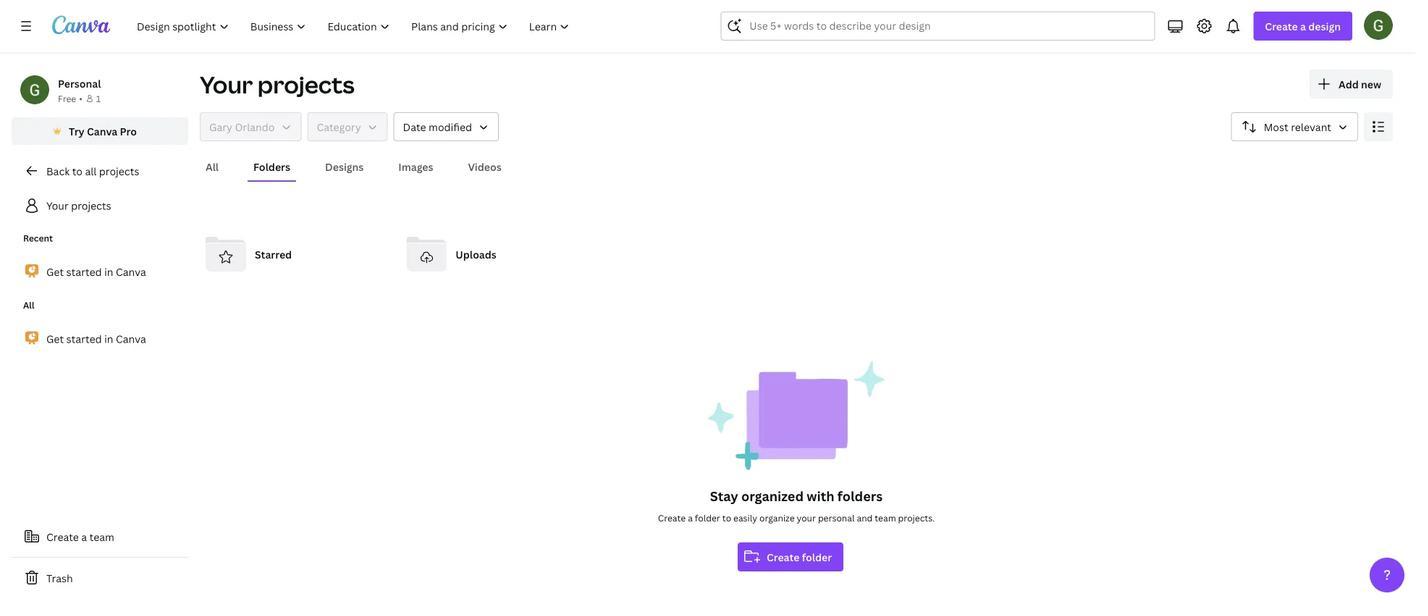 Task type: locate. For each thing, give the bounding box(es) containing it.
get
[[46, 265, 64, 279], [46, 332, 64, 346]]

1 vertical spatial started
[[66, 332, 102, 346]]

projects.
[[899, 512, 935, 524]]

category
[[317, 120, 361, 134]]

0 horizontal spatial a
[[81, 530, 87, 544]]

create a team
[[46, 530, 114, 544]]

0 vertical spatial your projects
[[200, 69, 355, 100]]

folder
[[695, 512, 721, 524], [802, 550, 832, 564]]

Date modified button
[[394, 112, 499, 141]]

1 horizontal spatial to
[[723, 512, 732, 524]]

a inside button
[[81, 530, 87, 544]]

team
[[875, 512, 896, 524], [89, 530, 114, 544]]

1 vertical spatial team
[[89, 530, 114, 544]]

a inside stay organized with folders create a folder to easily organize your personal and team projects.
[[688, 512, 693, 524]]

projects
[[258, 69, 355, 100], [99, 164, 139, 178], [71, 199, 111, 213]]

in
[[104, 265, 113, 279], [104, 332, 113, 346]]

a inside dropdown button
[[1301, 19, 1307, 33]]

folder inside button
[[802, 550, 832, 564]]

projects inside your projects link
[[71, 199, 111, 213]]

1 vertical spatial canva
[[116, 265, 146, 279]]

1 get started in canva link from the top
[[12, 256, 188, 287]]

stay
[[710, 487, 739, 505]]

1 horizontal spatial your projects
[[200, 69, 355, 100]]

0 vertical spatial a
[[1301, 19, 1307, 33]]

projects up category
[[258, 69, 355, 100]]

2 vertical spatial projects
[[71, 199, 111, 213]]

Category button
[[307, 112, 388, 141]]

1 horizontal spatial a
[[688, 512, 693, 524]]

0 vertical spatial in
[[104, 265, 113, 279]]

create folder button
[[738, 542, 844, 571]]

create inside stay organized with folders create a folder to easily organize your personal and team projects.
[[658, 512, 686, 524]]

starred
[[255, 247, 292, 261]]

date modified
[[403, 120, 472, 134]]

1 vertical spatial folder
[[802, 550, 832, 564]]

1 vertical spatial your
[[46, 199, 69, 213]]

1 horizontal spatial folder
[[802, 550, 832, 564]]

back to all projects link
[[12, 156, 188, 185]]

your projects down all
[[46, 199, 111, 213]]

0 horizontal spatial team
[[89, 530, 114, 544]]

0 horizontal spatial your
[[46, 199, 69, 213]]

your projects up orlando
[[200, 69, 355, 100]]

all
[[206, 160, 219, 173], [23, 299, 34, 311]]

your up gary at the left top
[[200, 69, 253, 100]]

a
[[1301, 19, 1307, 33], [688, 512, 693, 524], [81, 530, 87, 544]]

0 vertical spatial team
[[875, 512, 896, 524]]

trash
[[46, 571, 73, 585]]

try
[[69, 124, 84, 138]]

0 vertical spatial get started in canva
[[46, 265, 146, 279]]

images button
[[393, 153, 439, 180]]

your down 'back'
[[46, 199, 69, 213]]

1 horizontal spatial team
[[875, 512, 896, 524]]

folder down "stay"
[[695, 512, 721, 524]]

canva inside button
[[87, 124, 118, 138]]

all down gary at the left top
[[206, 160, 219, 173]]

your projects
[[200, 69, 355, 100], [46, 199, 111, 213]]

1 vertical spatial get started in canva
[[46, 332, 146, 346]]

orlando
[[235, 120, 275, 134]]

1 vertical spatial all
[[23, 299, 34, 311]]

trash link
[[12, 563, 188, 592]]

team right and
[[875, 512, 896, 524]]

all inside button
[[206, 160, 219, 173]]

1 vertical spatial projects
[[99, 164, 139, 178]]

and
[[857, 512, 873, 524]]

0 horizontal spatial to
[[72, 164, 83, 178]]

a left 'easily'
[[688, 512, 693, 524]]

1 vertical spatial a
[[688, 512, 693, 524]]

add
[[1339, 77, 1359, 91]]

0 vertical spatial canva
[[87, 124, 118, 138]]

back to all projects
[[46, 164, 139, 178]]

organize
[[760, 512, 795, 524]]

Owner button
[[200, 112, 302, 141]]

create inside dropdown button
[[1266, 19, 1298, 33]]

team inside stay organized with folders create a folder to easily organize your personal and team projects.
[[875, 512, 896, 524]]

get started in canva link
[[12, 256, 188, 287], [12, 323, 188, 354]]

add new
[[1339, 77, 1382, 91]]

0 horizontal spatial folder
[[695, 512, 721, 524]]

most
[[1264, 120, 1289, 134]]

0 vertical spatial folder
[[695, 512, 721, 524]]

your
[[200, 69, 253, 100], [46, 199, 69, 213]]

0 vertical spatial to
[[72, 164, 83, 178]]

None search field
[[721, 12, 1155, 41]]

uploads link
[[401, 228, 590, 280]]

create
[[1266, 19, 1298, 33], [658, 512, 686, 524], [46, 530, 79, 544], [767, 550, 800, 564]]

started
[[66, 265, 102, 279], [66, 332, 102, 346]]

2 started from the top
[[66, 332, 102, 346]]

a for team
[[81, 530, 87, 544]]

a left "design"
[[1301, 19, 1307, 33]]

0 horizontal spatial all
[[23, 299, 34, 311]]

team up trash link
[[89, 530, 114, 544]]

folder down your
[[802, 550, 832, 564]]

canva
[[87, 124, 118, 138], [116, 265, 146, 279], [116, 332, 146, 346]]

0 vertical spatial get
[[46, 265, 64, 279]]

get started in canva
[[46, 265, 146, 279], [46, 332, 146, 346]]

personal
[[818, 512, 855, 524]]

to
[[72, 164, 83, 178], [723, 512, 732, 524]]

2 vertical spatial canva
[[116, 332, 146, 346]]

all down the recent
[[23, 299, 34, 311]]

to left all
[[72, 164, 83, 178]]

1 vertical spatial get
[[46, 332, 64, 346]]

1 started from the top
[[66, 265, 102, 279]]

images
[[399, 160, 433, 173]]

2 horizontal spatial a
[[1301, 19, 1307, 33]]

to left 'easily'
[[723, 512, 732, 524]]

projects down all
[[71, 199, 111, 213]]

0 horizontal spatial your projects
[[46, 199, 111, 213]]

0 vertical spatial started
[[66, 265, 102, 279]]

1 vertical spatial in
[[104, 332, 113, 346]]

1 horizontal spatial your
[[200, 69, 253, 100]]

projects right all
[[99, 164, 139, 178]]

1 vertical spatial your projects
[[46, 199, 111, 213]]

your
[[797, 512, 816, 524]]

designs
[[325, 160, 364, 173]]

a up trash link
[[81, 530, 87, 544]]

1 vertical spatial get started in canva link
[[12, 323, 188, 354]]

0 vertical spatial get started in canva link
[[12, 256, 188, 287]]

free •
[[58, 92, 83, 104]]

1 get started in canva from the top
[[46, 265, 146, 279]]

1 vertical spatial to
[[723, 512, 732, 524]]

create a design button
[[1254, 12, 1353, 41]]

0 vertical spatial all
[[206, 160, 219, 173]]

date
[[403, 120, 426, 134]]

design
[[1309, 19, 1341, 33]]

2 vertical spatial a
[[81, 530, 87, 544]]

stay organized with folders create a folder to easily organize your personal and team projects.
[[658, 487, 935, 524]]

1 horizontal spatial all
[[206, 160, 219, 173]]



Task type: vqa. For each thing, say whether or not it's contained in the screenshot.
Your projects link
yes



Task type: describe. For each thing, give the bounding box(es) containing it.
with
[[807, 487, 835, 505]]

your projects link
[[12, 191, 188, 220]]

folder inside stay organized with folders create a folder to easily organize your personal and team projects.
[[695, 512, 721, 524]]

personal
[[58, 76, 101, 90]]

create for create a design
[[1266, 19, 1298, 33]]

2 get started in canva from the top
[[46, 332, 146, 346]]

uploads
[[456, 247, 497, 261]]

create a team button
[[12, 522, 188, 551]]

recent
[[23, 232, 53, 244]]

designs button
[[319, 153, 370, 180]]

gary
[[209, 120, 232, 134]]

free
[[58, 92, 76, 104]]

try canva pro button
[[12, 117, 188, 145]]

create for create a team
[[46, 530, 79, 544]]

modified
[[429, 120, 472, 134]]

relevant
[[1292, 120, 1332, 134]]

0 vertical spatial your
[[200, 69, 253, 100]]

easily
[[734, 512, 758, 524]]

1 get from the top
[[46, 265, 64, 279]]

Search search field
[[750, 12, 1127, 40]]

pro
[[120, 124, 137, 138]]

a for design
[[1301, 19, 1307, 33]]

most relevant
[[1264, 120, 1332, 134]]

0 vertical spatial projects
[[258, 69, 355, 100]]

•
[[79, 92, 83, 104]]

back
[[46, 164, 70, 178]]

gary orlando image
[[1365, 11, 1394, 40]]

all button
[[200, 153, 225, 180]]

2 in from the top
[[104, 332, 113, 346]]

try canva pro
[[69, 124, 137, 138]]

folders button
[[248, 153, 296, 180]]

all
[[85, 164, 97, 178]]

starred link
[[200, 228, 389, 280]]

videos
[[468, 160, 502, 173]]

to inside stay organized with folders create a folder to easily organize your personal and team projects.
[[723, 512, 732, 524]]

Sort by button
[[1232, 112, 1359, 141]]

new
[[1362, 77, 1382, 91]]

videos button
[[462, 153, 507, 180]]

organized
[[742, 487, 804, 505]]

1 in from the top
[[104, 265, 113, 279]]

1
[[96, 92, 101, 104]]

team inside button
[[89, 530, 114, 544]]

2 get started in canva link from the top
[[12, 323, 188, 354]]

folders
[[838, 487, 883, 505]]

folders
[[254, 160, 290, 173]]

create for create folder
[[767, 550, 800, 564]]

top level navigation element
[[127, 12, 582, 41]]

create a design
[[1266, 19, 1341, 33]]

2 get from the top
[[46, 332, 64, 346]]

gary orlando
[[209, 120, 275, 134]]

add new button
[[1310, 70, 1394, 99]]

create folder
[[767, 550, 832, 564]]

to inside back to all projects link
[[72, 164, 83, 178]]

projects inside back to all projects link
[[99, 164, 139, 178]]



